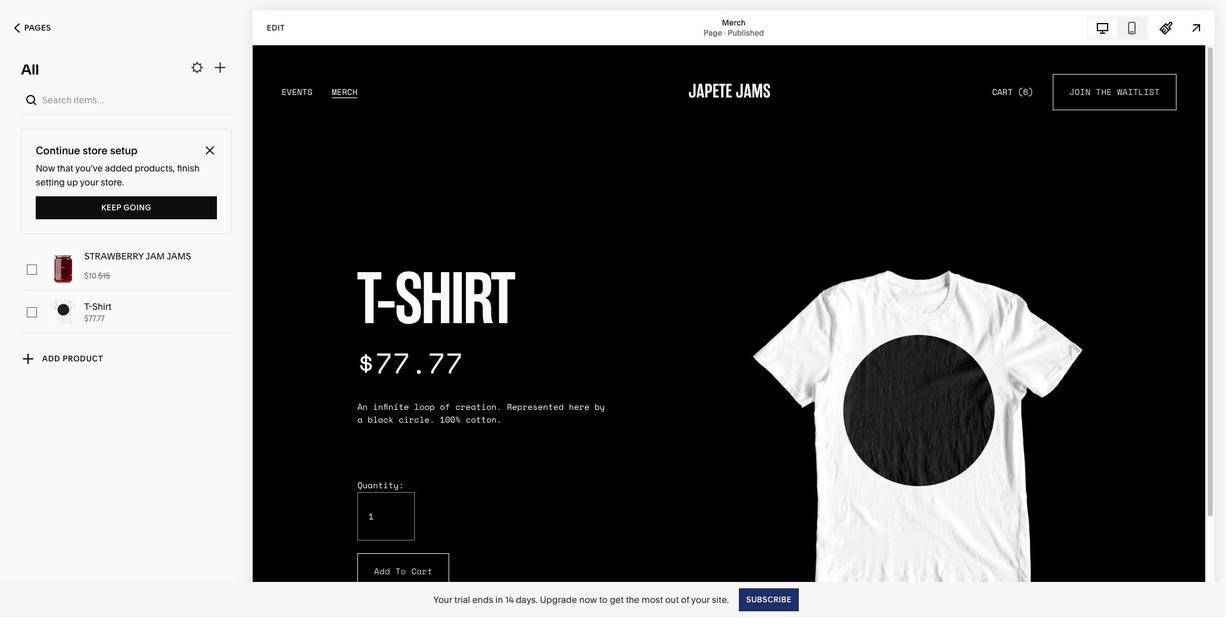 Task type: vqa. For each thing, say whether or not it's contained in the screenshot.
the bottommost "Timing"
no



Task type: describe. For each thing, give the bounding box(es) containing it.
days.
[[516, 595, 538, 606]]

$10 $15
[[84, 271, 110, 281]]

jam
[[146, 251, 165, 262]]

$15
[[98, 271, 110, 281]]

to
[[599, 595, 608, 606]]

t-shirt $77.77
[[84, 301, 112, 324]]

add product button
[[14, 348, 113, 371]]

product
[[63, 354, 103, 364]]

get
[[610, 595, 624, 606]]

most
[[642, 595, 663, 606]]

continue store setup
[[36, 144, 138, 157]]

setup
[[110, 144, 138, 157]]

add
[[42, 354, 60, 364]]

of
[[681, 595, 690, 606]]

strawberry jam jams
[[84, 251, 191, 262]]

the
[[626, 595, 640, 606]]

continue
[[36, 144, 80, 157]]

added
[[105, 163, 133, 174]]

store.
[[101, 177, 124, 188]]

published
[[728, 28, 764, 37]]

t-
[[84, 301, 92, 313]]

all
[[21, 61, 39, 79]]

trial
[[455, 595, 470, 606]]

jams
[[167, 251, 191, 262]]

strawberry
[[84, 251, 144, 262]]

store
[[83, 144, 108, 157]]

page
[[704, 28, 722, 37]]

edit
[[267, 23, 285, 32]]

shirt
[[92, 301, 112, 313]]

merch page · published
[[704, 18, 764, 37]]

your trial ends in 14 days. upgrade now to get the most out of your site.
[[434, 595, 729, 606]]

ends
[[472, 595, 493, 606]]

1 vertical spatial your
[[691, 595, 710, 606]]

now
[[36, 163, 55, 174]]

Search items… text field
[[42, 86, 229, 114]]

keep
[[101, 203, 121, 213]]

$77.77
[[84, 314, 105, 324]]

$10
[[84, 271, 96, 281]]

now that you've added products, finish setting up your store.
[[36, 163, 200, 188]]



Task type: locate. For each thing, give the bounding box(es) containing it.
keep going button
[[36, 197, 217, 220]]

your
[[434, 595, 452, 606]]

up
[[67, 177, 78, 188]]

in
[[496, 595, 503, 606]]

finish
[[177, 163, 200, 174]]

14
[[505, 595, 514, 606]]

row group containing strawberry jam jams
[[0, 248, 253, 377]]

keep going
[[101, 203, 151, 213]]

subscribe
[[746, 595, 792, 605]]

your right of
[[691, 595, 710, 606]]

your down you've
[[80, 177, 98, 188]]

your inside now that you've added products, finish setting up your store.
[[80, 177, 98, 188]]

your
[[80, 177, 98, 188], [691, 595, 710, 606]]

subscribe button
[[739, 589, 799, 612]]

·
[[724, 28, 726, 37]]

site.
[[712, 595, 729, 606]]

add product
[[42, 354, 103, 364]]

now
[[579, 595, 597, 606]]

setting
[[36, 177, 65, 188]]

you've
[[75, 163, 103, 174]]

0 horizontal spatial your
[[80, 177, 98, 188]]

1 horizontal spatial your
[[691, 595, 710, 606]]

merch
[[722, 18, 746, 27]]

pages
[[24, 23, 51, 33]]

pages button
[[0, 14, 65, 42]]

that
[[57, 163, 73, 174]]

row group
[[0, 248, 253, 377]]

going
[[124, 203, 151, 213]]

edit button
[[259, 16, 293, 40]]

products,
[[135, 163, 175, 174]]

0 vertical spatial your
[[80, 177, 98, 188]]

out
[[665, 595, 679, 606]]

upgrade
[[540, 595, 577, 606]]

tab list
[[1088, 18, 1147, 38]]



